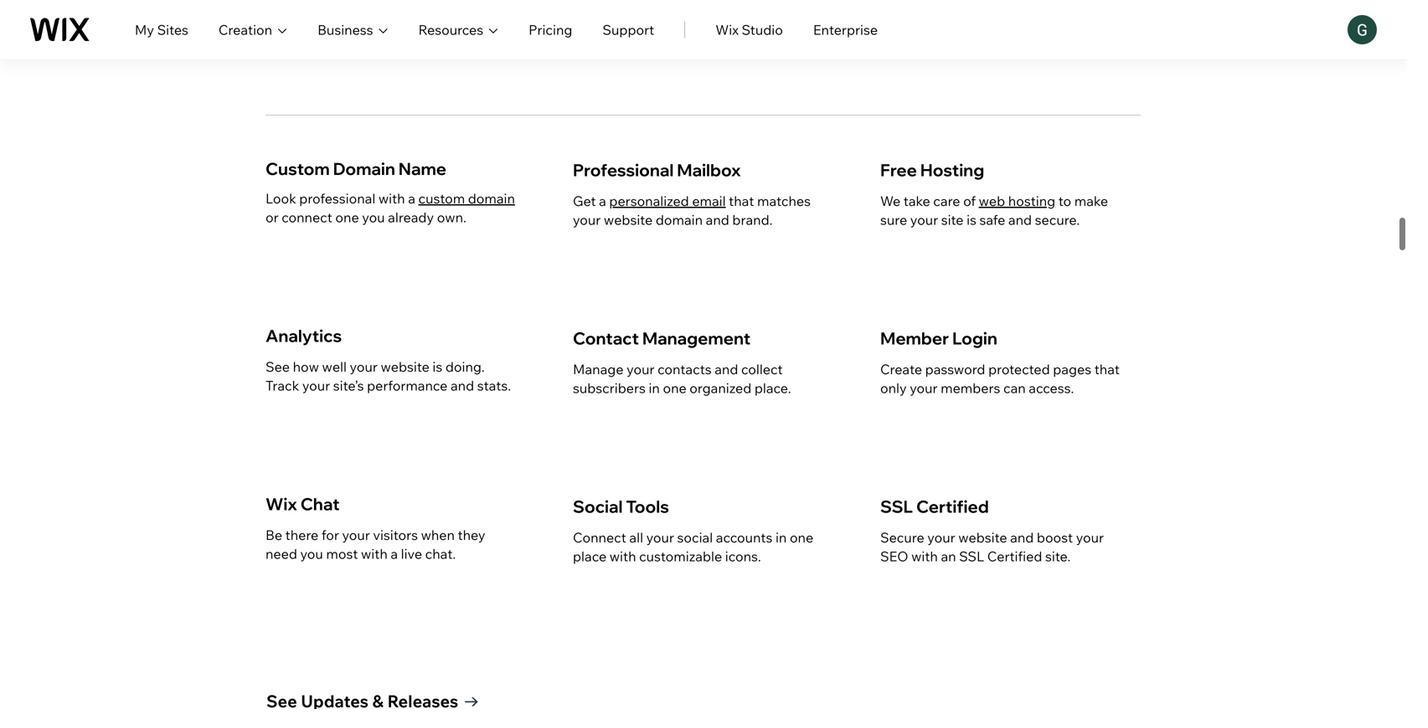 Task type: describe. For each thing, give the bounding box(es) containing it.
how
[[293, 359, 319, 375]]

most
[[326, 546, 358, 563]]

pricing link
[[529, 20, 573, 40]]

to
[[1059, 193, 1072, 209]]

connect all your social accounts in one place with customizable icons.
[[573, 530, 814, 565]]

covered,
[[528, 17, 581, 34]]

social
[[573, 496, 623, 517]]

your up 'an'
[[928, 530, 956, 546]]

custom domain link
[[419, 190, 515, 207]]

your right boost
[[1077, 530, 1105, 546]]

performance
[[367, 377, 448, 394]]

site's
[[333, 377, 364, 394]]

enterprise
[[814, 21, 878, 38]]

chat
[[301, 494, 340, 515]]

look
[[266, 190, 296, 207]]

your inside the manage your contacts and collect subscribers in one organized place.
[[627, 361, 655, 378]]

name
[[399, 158, 447, 179]]

tools
[[626, 496, 670, 517]]

organized
[[690, 380, 752, 397]]

there
[[285, 527, 319, 544]]

professional
[[573, 160, 674, 180]]

support link
[[603, 20, 655, 40]]

web inside wix has all your professional web features covered, so you can manage your website all in one place.
[[444, 17, 470, 34]]

member login
[[881, 328, 998, 349]]

my
[[135, 21, 154, 38]]

care
[[934, 193, 961, 209]]

custom domain name
[[266, 158, 447, 179]]

free
[[881, 160, 918, 180]]

stats.
[[477, 377, 511, 394]]

can inside wix has all your professional web features covered, so you can manage your website all in one place.
[[266, 38, 288, 54]]

list containing custom domain
[[266, 116, 1137, 622]]

already
[[388, 209, 434, 226]]

and inside secure your website and boost your seo with an ssl certified site.
[[1011, 530, 1034, 546]]

1 vertical spatial all
[[428, 38, 442, 54]]

sure
[[881, 211, 908, 228]]

website inside secure your website and boost your seo with an ssl certified site.
[[959, 530, 1008, 546]]

a inside look professional with a custom domain or connect one you already own.
[[408, 190, 416, 207]]

one inside wix has all your professional web features covered, so you can manage your website all in one place.
[[459, 38, 482, 54]]

custom
[[266, 158, 330, 179]]

features
[[473, 17, 525, 34]]

your up manage
[[334, 17, 362, 34]]

your inside create password protected pages that only your members can access.
[[910, 380, 938, 397]]

be there for your visitors when they need you most with a live chat.
[[266, 527, 486, 563]]

brand.
[[733, 211, 773, 228]]

ssl inside secure your website and boost your seo with an ssl certified site.
[[960, 548, 985, 565]]

of
[[964, 193, 976, 209]]

support
[[603, 21, 655, 38]]

wix has all your professional web features covered, so you can manage your website all in one place.
[[266, 17, 625, 54]]

we take care of web hosting
[[881, 193, 1056, 209]]

professional inside wix has all your professional web features covered, so you can manage your website all in one place.
[[365, 17, 441, 34]]

collect
[[742, 361, 783, 378]]

your inside be there for your visitors when they need you most with a live chat.
[[342, 527, 370, 544]]

a inside be there for your visitors when they need you most with a live chat.
[[391, 546, 398, 563]]

social tools
[[573, 496, 670, 517]]

one inside the manage your contacts and collect subscribers in one organized place.
[[663, 380, 687, 397]]

personalized email link
[[610, 193, 726, 209]]

accounts
[[716, 530, 773, 546]]

your up site's
[[350, 359, 378, 375]]

track
[[266, 377, 299, 394]]

connect
[[573, 530, 627, 546]]

that matches your website domain and brand.
[[573, 193, 811, 228]]

manage your contacts and collect subscribers in one organized place.
[[573, 361, 792, 397]]

secure
[[881, 530, 925, 546]]

your inside to make sure your site is safe and secure.
[[911, 211, 939, 228]]

0 vertical spatial certified
[[917, 496, 990, 517]]

that inside that matches your website domain and brand.
[[729, 193, 755, 209]]

to make sure your site is safe and secure.
[[881, 193, 1109, 228]]

in inside connect all your social accounts in one place with customizable icons.
[[776, 530, 787, 546]]

wix chat
[[266, 494, 340, 515]]

free hosting
[[881, 160, 985, 180]]

website inside wix has all your professional web features covered, so you can manage your website all in one place.
[[376, 38, 425, 54]]

icons.
[[726, 548, 762, 565]]

has
[[292, 17, 314, 34]]

and inside that matches your website domain and brand.
[[706, 211, 730, 228]]

domain inside look professional with a custom domain or connect one you already own.
[[468, 190, 515, 207]]

professional inside look professional with a custom domain or connect one you already own.
[[299, 190, 376, 207]]

you inside be there for your visitors when they need you most with a live chat.
[[300, 546, 323, 563]]

resources
[[419, 21, 484, 38]]

password
[[926, 361, 986, 378]]

visitors
[[373, 527, 418, 544]]

web inside list
[[979, 193, 1006, 209]]

wix for wix chat
[[266, 494, 297, 515]]

mailbox
[[677, 160, 741, 180]]

one inside connect all your social accounts in one place with customizable icons.
[[790, 530, 814, 546]]

only
[[881, 380, 907, 397]]

live
[[401, 546, 422, 563]]

be
[[266, 527, 282, 544]]

place. inside wix has all your professional web features covered, so you can manage your website all in one place.
[[485, 38, 522, 54]]

creation
[[219, 21, 272, 38]]

seo
[[881, 548, 909, 565]]

wix studio link
[[716, 20, 783, 40]]

certified inside secure your website and boost your seo with an ssl certified site.
[[988, 548, 1043, 565]]

when
[[421, 527, 455, 544]]

place
[[573, 548, 607, 565]]

hosting
[[1009, 193, 1056, 209]]

custom domain link
[[266, 158, 395, 179]]

connect
[[282, 209, 333, 226]]

pages
[[1054, 361, 1092, 378]]

with inside secure your website and boost your seo with an ssl certified site.
[[912, 548, 939, 565]]

in inside the manage your contacts and collect subscribers in one organized place.
[[649, 380, 660, 397]]

professional mailbox
[[573, 160, 741, 180]]

ssl certified
[[881, 496, 990, 517]]



Task type: vqa. For each thing, say whether or not it's contained in the screenshot.
Learn More link on the top left of the page
no



Task type: locate. For each thing, give the bounding box(es) containing it.
your down how
[[302, 377, 330, 394]]

wix left 'has'
[[266, 17, 289, 34]]

1 horizontal spatial place.
[[755, 380, 792, 397]]

one down contacts
[[663, 380, 687, 397]]

web
[[444, 17, 470, 34], [979, 193, 1006, 209]]

access.
[[1029, 380, 1075, 397]]

domain right custom
[[468, 190, 515, 207]]

0 vertical spatial domain
[[468, 190, 515, 207]]

2 vertical spatial all
[[630, 530, 644, 546]]

is for site
[[967, 211, 977, 228]]

personalized
[[610, 193, 689, 209]]

with
[[379, 190, 405, 207], [361, 546, 388, 563], [610, 548, 636, 565], [912, 548, 939, 565]]

that up 'brand.'
[[729, 193, 755, 209]]

manage
[[573, 361, 624, 378]]

own.
[[437, 209, 467, 226]]

you down there
[[300, 546, 323, 563]]

secure.
[[1036, 211, 1080, 228]]

web up safe
[[979, 193, 1006, 209]]

1 vertical spatial place.
[[755, 380, 792, 397]]

wix left studio
[[716, 21, 739, 38]]

web left features
[[444, 17, 470, 34]]

your up customizable at bottom
[[647, 530, 675, 546]]

your down create
[[910, 380, 938, 397]]

site
[[942, 211, 964, 228]]

1 vertical spatial web
[[979, 193, 1006, 209]]

website down personalized
[[604, 211, 653, 228]]

is left the doing.
[[433, 359, 443, 375]]

1 vertical spatial domain
[[656, 211, 703, 228]]

wix inside list
[[266, 494, 297, 515]]

your up subscribers
[[627, 361, 655, 378]]

0 vertical spatial ssl
[[881, 496, 914, 517]]

0 horizontal spatial web
[[444, 17, 470, 34]]

1 horizontal spatial a
[[408, 190, 416, 207]]

1 horizontal spatial in
[[649, 380, 660, 397]]

for
[[322, 527, 339, 544]]

website
[[376, 38, 425, 54], [604, 211, 653, 228], [381, 359, 430, 375], [959, 530, 1008, 546]]

pricing
[[529, 21, 573, 38]]

place. down the "collect"
[[755, 380, 792, 397]]

domain inside that matches your website domain and brand.
[[656, 211, 703, 228]]

2 horizontal spatial a
[[599, 193, 607, 209]]

ssl
[[881, 496, 914, 517], [960, 548, 985, 565]]

social
[[678, 530, 713, 546]]

and inside the 'see how well your website is doing. track your site's performance and stats.'
[[451, 377, 474, 394]]

list
[[266, 116, 1137, 622]]

they
[[458, 527, 486, 544]]

create password protected pages that only your members can access.
[[881, 361, 1120, 397]]

or
[[266, 209, 279, 226]]

can down protected at right
[[1004, 380, 1026, 397]]

all right business dropdown button
[[428, 38, 442, 54]]

wix for wix has all your professional web features covered, so you can manage your website all in one place.
[[266, 17, 289, 34]]

a left live
[[391, 546, 398, 563]]

0 horizontal spatial a
[[391, 546, 398, 563]]

an
[[942, 548, 957, 565]]

1 horizontal spatial ssl
[[960, 548, 985, 565]]

business button
[[318, 20, 388, 40]]

boost
[[1037, 530, 1074, 546]]

0 vertical spatial in
[[445, 38, 456, 54]]

studio
[[742, 21, 783, 38]]

contact
[[573, 328, 639, 349]]

one down features
[[459, 38, 482, 54]]

0 vertical spatial all
[[317, 17, 331, 34]]

site.
[[1046, 548, 1071, 565]]

a right the get
[[599, 193, 607, 209]]

0 horizontal spatial ssl
[[881, 496, 914, 517]]

your inside that matches your website domain and brand.
[[573, 211, 601, 228]]

my sites link
[[135, 20, 189, 40]]

1 vertical spatial professional
[[299, 190, 376, 207]]

your down the get
[[573, 211, 601, 228]]

look professional with a custom domain or connect one you already own.
[[266, 190, 515, 226]]

1 vertical spatial that
[[1095, 361, 1120, 378]]

place. inside the manage your contacts and collect subscribers in one organized place.
[[755, 380, 792, 397]]

create
[[881, 361, 923, 378]]

your inside connect all your social accounts in one place with customizable icons.
[[647, 530, 675, 546]]

2 vertical spatial in
[[776, 530, 787, 546]]

0 horizontal spatial is
[[433, 359, 443, 375]]

and down hosting
[[1009, 211, 1033, 228]]

management
[[643, 328, 751, 349]]

2 vertical spatial you
[[300, 546, 323, 563]]

so
[[584, 17, 599, 34]]

1 horizontal spatial can
[[1004, 380, 1026, 397]]

one right connect
[[336, 209, 359, 226]]

email
[[693, 193, 726, 209]]

a
[[408, 190, 416, 207], [599, 193, 607, 209], [391, 546, 398, 563]]

your down "take"
[[911, 211, 939, 228]]

1 horizontal spatial is
[[967, 211, 977, 228]]

you left already
[[362, 209, 385, 226]]

can left manage
[[266, 38, 288, 54]]

with down visitors
[[361, 546, 388, 563]]

contact management
[[573, 328, 751, 349]]

is down of
[[967, 211, 977, 228]]

make
[[1075, 193, 1109, 209]]

and inside to make sure your site is safe and secure.
[[1009, 211, 1033, 228]]

and down the doing.
[[451, 377, 474, 394]]

all
[[317, 17, 331, 34], [428, 38, 442, 54], [630, 530, 644, 546]]

1 vertical spatial you
[[362, 209, 385, 226]]

need
[[266, 546, 297, 563]]

well
[[322, 359, 347, 375]]

that inside create password protected pages that only your members can access.
[[1095, 361, 1120, 378]]

website inside that matches your website domain and brand.
[[604, 211, 653, 228]]

certified up 'an'
[[917, 496, 990, 517]]

business
[[318, 21, 373, 38]]

custom
[[419, 190, 465, 207]]

hosting
[[921, 160, 985, 180]]

profile image image
[[1348, 15, 1378, 44]]

1 horizontal spatial web
[[979, 193, 1006, 209]]

you right 'so'
[[602, 17, 625, 34]]

wix studio
[[716, 21, 783, 38]]

that right pages
[[1095, 361, 1120, 378]]

professional
[[365, 17, 441, 34], [299, 190, 376, 207]]

0 vertical spatial place.
[[485, 38, 522, 54]]

see how well your website is doing. track your site's performance and stats.
[[266, 359, 511, 394]]

enterprise link
[[814, 20, 878, 40]]

certified left site.
[[988, 548, 1043, 565]]

0 vertical spatial web
[[444, 17, 470, 34]]

0 vertical spatial is
[[967, 211, 977, 228]]

one inside look professional with a custom domain or connect one you already own.
[[336, 209, 359, 226]]

we
[[881, 193, 901, 209]]

2 horizontal spatial you
[[602, 17, 625, 34]]

secure your website and boost your seo with an ssl certified site.
[[881, 530, 1105, 565]]

login
[[953, 328, 998, 349]]

wix up be
[[266, 494, 297, 515]]

your up the most
[[342, 527, 370, 544]]

1 vertical spatial certified
[[988, 548, 1043, 565]]

in inside wix has all your professional web features covered, so you can manage your website all in one place.
[[445, 38, 456, 54]]

sites
[[157, 21, 189, 38]]

is inside the 'see how well your website is doing. track your site's performance and stats.'
[[433, 359, 443, 375]]

0 horizontal spatial in
[[445, 38, 456, 54]]

wix inside 'link'
[[716, 21, 739, 38]]

you inside look professional with a custom domain or connect one you already own.
[[362, 209, 385, 226]]

subscribers
[[573, 380, 646, 397]]

you for so
[[602, 17, 625, 34]]

0 horizontal spatial you
[[300, 546, 323, 563]]

all right 'has'
[[317, 17, 331, 34]]

manage
[[291, 38, 342, 54]]

see
[[266, 359, 290, 375]]

with left 'an'
[[912, 548, 939, 565]]

contacts
[[658, 361, 712, 378]]

analytics
[[266, 325, 342, 346]]

1 horizontal spatial domain
[[656, 211, 703, 228]]

domain
[[333, 158, 395, 179]]

website inside the 'see how well your website is doing. track your site's performance and stats.'
[[381, 359, 430, 375]]

one right accounts
[[790, 530, 814, 546]]

is for website
[[433, 359, 443, 375]]

0 vertical spatial that
[[729, 193, 755, 209]]

0 horizontal spatial domain
[[468, 190, 515, 207]]

2 horizontal spatial in
[[776, 530, 787, 546]]

doing.
[[446, 359, 485, 375]]

get
[[573, 193, 596, 209]]

website down ssl certified
[[959, 530, 1008, 546]]

with inside connect all your social accounts in one place with customizable icons.
[[610, 548, 636, 565]]

matches
[[758, 193, 811, 209]]

0 horizontal spatial all
[[317, 17, 331, 34]]

is inside to make sure your site is safe and secure.
[[967, 211, 977, 228]]

all inside connect all your social accounts in one place with customizable icons.
[[630, 530, 644, 546]]

creation button
[[219, 20, 288, 40]]

1 horizontal spatial all
[[428, 38, 442, 54]]

that
[[729, 193, 755, 209], [1095, 361, 1120, 378]]

safe
[[980, 211, 1006, 228]]

and inside the manage your contacts and collect subscribers in one organized place.
[[715, 361, 739, 378]]

1 horizontal spatial that
[[1095, 361, 1120, 378]]

1 vertical spatial can
[[1004, 380, 1026, 397]]

place. down features
[[485, 38, 522, 54]]

chat.
[[425, 546, 456, 563]]

2 horizontal spatial all
[[630, 530, 644, 546]]

you for one
[[362, 209, 385, 226]]

wix inside wix has all your professional web features covered, so you can manage your website all in one place.
[[266, 17, 289, 34]]

with inside look professional with a custom domain or connect one you already own.
[[379, 190, 405, 207]]

1 vertical spatial is
[[433, 359, 443, 375]]

wix for wix studio
[[716, 21, 739, 38]]

1 horizontal spatial you
[[362, 209, 385, 226]]

protected
[[989, 361, 1051, 378]]

0 horizontal spatial place.
[[485, 38, 522, 54]]

a up already
[[408, 190, 416, 207]]

with down connect
[[610, 548, 636, 565]]

with up already
[[379, 190, 405, 207]]

member
[[881, 328, 950, 349]]

and left boost
[[1011, 530, 1034, 546]]

take
[[904, 193, 931, 209]]

and up organized
[[715, 361, 739, 378]]

website up performance
[[381, 359, 430, 375]]

your right manage
[[345, 38, 373, 54]]

with inside be there for your visitors when they need you most with a live chat.
[[361, 546, 388, 563]]

ssl right 'an'
[[960, 548, 985, 565]]

1 vertical spatial ssl
[[960, 548, 985, 565]]

domain down personalized email "link"
[[656, 211, 703, 228]]

0 vertical spatial you
[[602, 17, 625, 34]]

you inside wix has all your professional web features covered, so you can manage your website all in one place.
[[602, 17, 625, 34]]

and down email
[[706, 211, 730, 228]]

all down "tools"
[[630, 530, 644, 546]]

customizable
[[640, 548, 723, 565]]

0 horizontal spatial can
[[266, 38, 288, 54]]

0 vertical spatial professional
[[365, 17, 441, 34]]

in
[[445, 38, 456, 54], [649, 380, 660, 397], [776, 530, 787, 546]]

0 horizontal spatial that
[[729, 193, 755, 209]]

0 vertical spatial can
[[266, 38, 288, 54]]

website right the business
[[376, 38, 425, 54]]

1 vertical spatial in
[[649, 380, 660, 397]]

can inside create password protected pages that only your members can access.
[[1004, 380, 1026, 397]]

ssl up secure
[[881, 496, 914, 517]]



